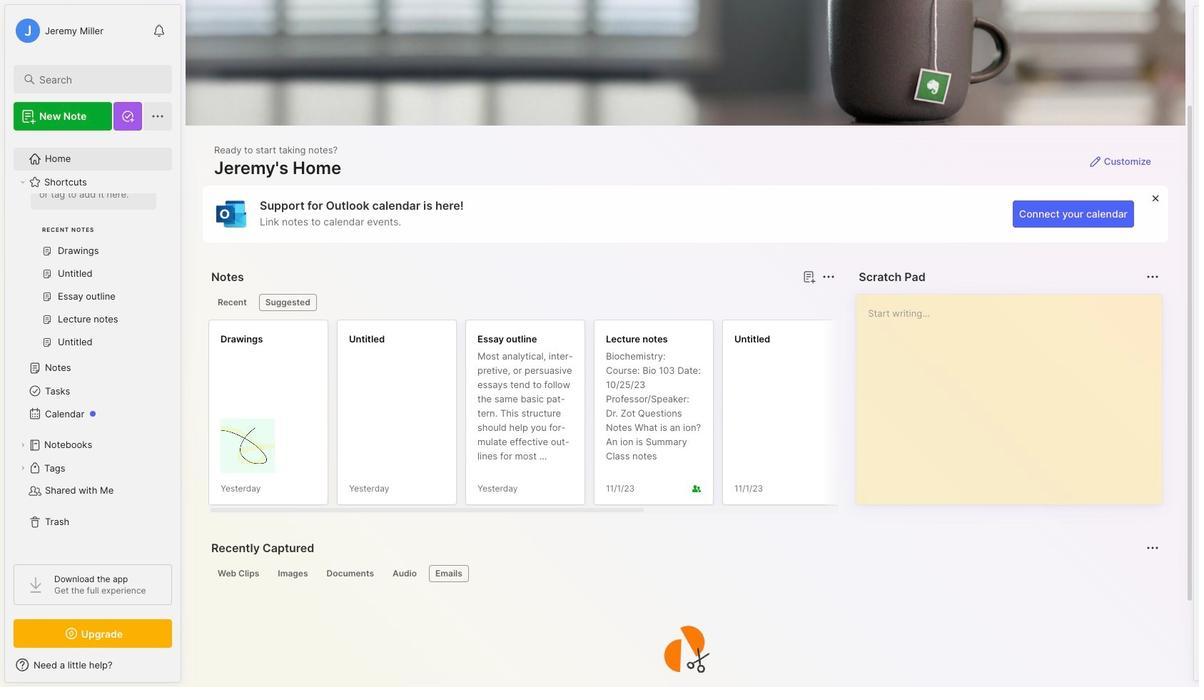Task type: vqa. For each thing, say whether or not it's contained in the screenshot.
WHAT'S NEW field at the bottom
yes



Task type: locate. For each thing, give the bounding box(es) containing it.
2 more actions image from the left
[[1144, 268, 1161, 286]]

1 horizontal spatial more actions image
[[1144, 268, 1161, 286]]

0 horizontal spatial more actions field
[[819, 267, 839, 287]]

1 more actions field from the left
[[819, 267, 839, 287]]

0 vertical spatial tab list
[[211, 294, 833, 311]]

expand notebooks image
[[19, 441, 27, 450]]

2 tab list from the top
[[211, 565, 1157, 582]]

More actions field
[[819, 267, 839, 287], [1143, 267, 1163, 287]]

more actions image
[[820, 268, 838, 286], [1144, 268, 1161, 286]]

Search text field
[[39, 73, 159, 86]]

group
[[14, 121, 163, 363]]

more actions image for second more actions field from left
[[1144, 268, 1161, 286]]

tab
[[211, 294, 253, 311], [259, 294, 317, 311], [211, 565, 266, 582], [271, 565, 314, 582], [320, 565, 380, 582], [386, 565, 423, 582], [429, 565, 469, 582]]

row group
[[208, 320, 1108, 514]]

WHAT'S NEW field
[[5, 654, 181, 677]]

tree
[[5, 98, 181, 552]]

none search field inside main element
[[39, 71, 159, 88]]

main element
[[0, 0, 186, 687]]

Account field
[[14, 16, 103, 45]]

1 horizontal spatial more actions field
[[1143, 267, 1163, 287]]

None search field
[[39, 71, 159, 88]]

0 horizontal spatial more actions image
[[820, 268, 838, 286]]

tab list
[[211, 294, 833, 311], [211, 565, 1157, 582]]

Start writing… text field
[[868, 295, 1161, 493]]

2 more actions field from the left
[[1143, 267, 1163, 287]]

1 vertical spatial tab list
[[211, 565, 1157, 582]]

1 more actions image from the left
[[820, 268, 838, 286]]



Task type: describe. For each thing, give the bounding box(es) containing it.
thumbnail image
[[221, 419, 275, 473]]

click to collapse image
[[180, 661, 191, 678]]

more actions image for 1st more actions field
[[820, 268, 838, 286]]

expand tags image
[[19, 464, 27, 473]]

tree inside main element
[[5, 98, 181, 552]]

1 tab list from the top
[[211, 294, 833, 311]]

group inside tree
[[14, 121, 163, 363]]



